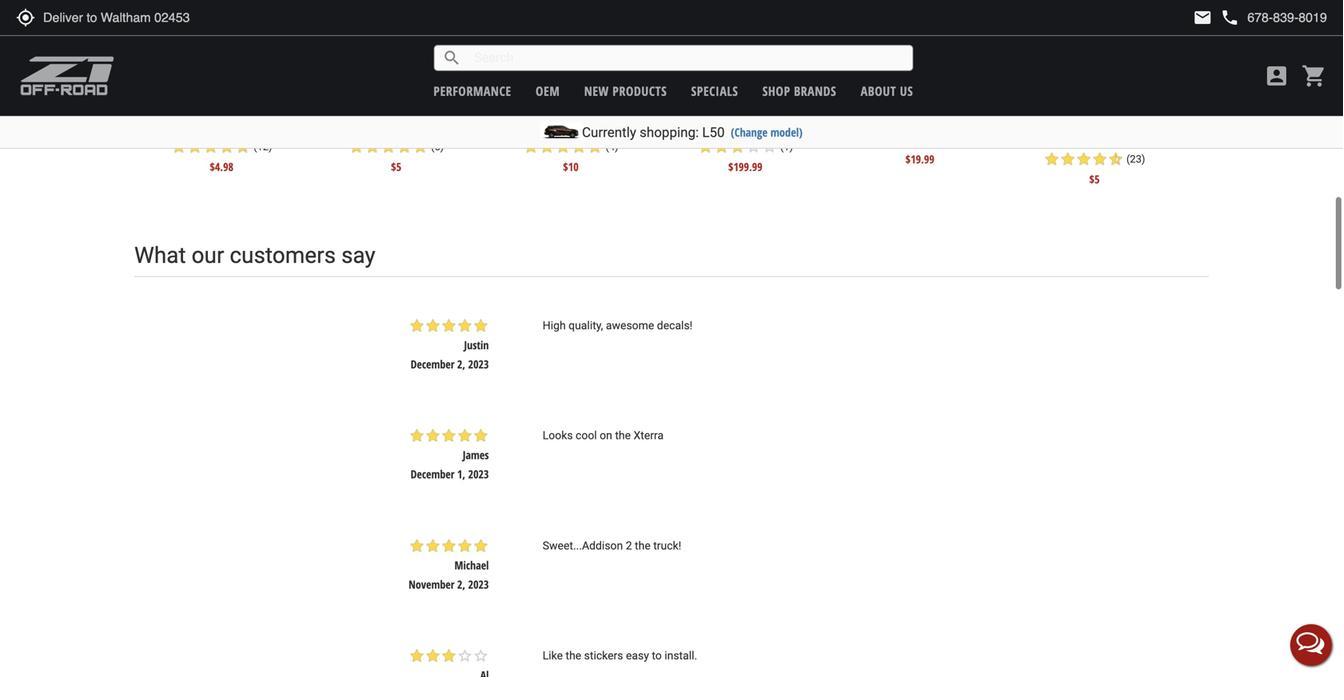 Task type: describe. For each thing, give the bounding box(es) containing it.
3")
[[635, 121, 649, 136]]

mail phone
[[1194, 8, 1240, 27]]

off- for z1 off-road premium lanyard
[[168, 121, 185, 136]]

shopping_cart
[[1302, 63, 1328, 89]]

search
[[443, 48, 462, 68]]

phone
[[1221, 8, 1240, 27]]

new products link
[[584, 82, 667, 100]]

pair
[[449, 121, 466, 136]]

like the stickers easy to install.
[[543, 649, 698, 663]]

road inside z1 off-road decal - large (9" x 3") star star star star star (4) $10
[[525, 121, 549, 136]]

z1 elite diagnostic scan tool star star star star_border star_border (1) $199.99
[[684, 121, 807, 174]]

to
[[652, 649, 662, 663]]

phone link
[[1221, 8, 1328, 27]]

tool
[[789, 121, 807, 136]]

steel
[[936, 121, 957, 136]]

z1 off-road stainless steel magnetic oil drain plug
[[841, 121, 1000, 148]]

justin
[[464, 337, 489, 353]]

2, for star star star star star michael november 2, 2023
[[457, 577, 466, 592]]

$5 for star
[[391, 159, 402, 174]]

high quality, awesome decals!
[[543, 319, 693, 332]]

$10
[[563, 159, 579, 174]]

star star star star star_half (12)
[[171, 139, 272, 155]]

shop brands link
[[763, 82, 837, 100]]

(12)
[[254, 141, 272, 153]]

account_box link
[[1260, 63, 1294, 89]]

inch
[[394, 121, 413, 136]]

(change model) link
[[731, 124, 803, 140]]

z1 for star
[[684, 121, 694, 136]]

specials link
[[691, 82, 739, 100]]

premium
[[210, 121, 250, 136]]

road for premium
[[185, 121, 207, 136]]

customers
[[230, 242, 336, 269]]

diagnostic
[[719, 121, 764, 136]]

currently
[[582, 124, 637, 140]]

november
[[409, 577, 455, 592]]

z1 for magnetic
[[841, 121, 851, 136]]

1 decal from the left
[[416, 121, 439, 136]]

say
[[341, 242, 376, 269]]

cool
[[576, 429, 597, 442]]

new products
[[584, 82, 667, 100]]

lanyard
[[253, 121, 288, 136]]

oem
[[536, 82, 560, 100]]

road for stainless
[[870, 121, 892, 136]]

about us link
[[861, 82, 914, 100]]

l50
[[702, 124, 725, 140]]

Search search field
[[462, 46, 913, 70]]

quality,
[[569, 319, 603, 332]]

z1 for decal
[[327, 121, 337, 136]]

decals!
[[657, 319, 693, 332]]

shop
[[763, 82, 791, 100]]

$199.99
[[729, 159, 763, 174]]

elite
[[697, 121, 716, 136]]

december for star star star star star james december 1, 2023
[[411, 467, 455, 482]]

- for z1 off-road decal - large (9" x 3") star star star star star (4) $10
[[578, 121, 582, 136]]

1,
[[457, 467, 466, 482]]

1 - from the left
[[442, 121, 446, 136]]

road for star
[[359, 121, 384, 136]]

my_location
[[16, 8, 35, 27]]

xterra
[[634, 429, 664, 442]]

account_box
[[1264, 63, 1290, 89]]

shopping:
[[640, 124, 699, 140]]

magnetic
[[960, 121, 1000, 136]]

z1 off-road decal - large (9" x 3") star star star star star (4) $10
[[493, 121, 649, 174]]

(1)
[[780, 141, 793, 153]]

star star star star star michael november 2, 2023
[[409, 538, 489, 592]]

2
[[626, 539, 632, 552]]

$19.99
[[906, 151, 935, 167]]

2 vertical spatial the
[[566, 649, 582, 663]]

mail link
[[1194, 8, 1213, 27]]

star_half for star star star star star_half (12)
[[235, 139, 251, 155]]



Task type: vqa. For each thing, say whether or not it's contained in the screenshot.


Task type: locate. For each thing, give the bounding box(es) containing it.
2 decal from the left
[[552, 121, 576, 136]]

5 z1 from the left
[[841, 121, 851, 136]]

off- inside z1 off-road decal - medium (6" x 2")
[[1031, 121, 1051, 136]]

like
[[543, 649, 563, 663]]

1 road from the left
[[359, 121, 384, 136]]

stainless
[[895, 121, 933, 136]]

star star star star_border star_border
[[409, 648, 489, 664]]

x for z1 off-road decal - medium (6" x 2")
[[1166, 121, 1171, 136]]

sweet...addison 2 the truck!
[[543, 539, 682, 552]]

awesome
[[606, 319, 654, 332]]

- left pair
[[442, 121, 446, 136]]

scan
[[767, 121, 786, 136]]

road left 2")
[[1051, 121, 1075, 136]]

star_half for star star star star star_half (23)
[[1108, 151, 1124, 167]]

1 off- from the left
[[340, 121, 359, 136]]

off- inside z1 off-road decal - large (9" x 3") star star star star star (4) $10
[[506, 121, 525, 136]]

decal for z1 off-road decal - medium (6" x 2")
[[1078, 121, 1102, 136]]

the right like
[[566, 649, 582, 663]]

3 road from the left
[[1051, 121, 1075, 136]]

(9"
[[611, 121, 625, 136]]

2 horizontal spatial road
[[1051, 121, 1075, 136]]

decal for z1 off-road decal - large (9" x 3") star star star star star (4) $10
[[552, 121, 576, 136]]

off- for z1 off-road stainless steel magnetic oil drain plug
[[853, 121, 870, 136]]

star_border
[[746, 139, 762, 155], [762, 139, 778, 155], [457, 648, 473, 664], [473, 648, 489, 664]]

z1 inside "z1 off-road stainless steel magnetic oil drain plug"
[[841, 121, 851, 136]]

december for star star star star star justin december 2, 2023
[[411, 357, 455, 372]]

z1
[[156, 121, 166, 136], [327, 121, 337, 136], [493, 121, 503, 136], [684, 121, 694, 136], [841, 121, 851, 136], [1019, 121, 1029, 136]]

1 2023 from the top
[[468, 357, 489, 372]]

2 horizontal spatial the
[[635, 539, 651, 552]]

oil
[[890, 133, 902, 148]]

2 december from the top
[[411, 467, 455, 482]]

0 vertical spatial the
[[615, 429, 631, 442]]

z1 off-road premium lanyard
[[156, 121, 288, 136]]

z1 for medium
[[1019, 121, 1029, 136]]

x inside z1 off-road decal - medium (6" x 2")
[[1166, 121, 1171, 136]]

2, inside star star star star star michael november 2, 2023
[[457, 577, 466, 592]]

what
[[134, 242, 186, 269]]

6 z1 from the left
[[1019, 121, 1029, 136]]

- inside z1 off-road decal - large (9" x 3") star star star star star (4) $10
[[578, 121, 582, 136]]

decal left large
[[552, 121, 576, 136]]

0 horizontal spatial x
[[628, 121, 633, 136]]

stickers
[[584, 649, 623, 663]]

road
[[185, 121, 207, 136], [870, 121, 892, 136]]

2, down michael
[[457, 577, 466, 592]]

z1 off-road 5 inch decal - pair
[[327, 121, 466, 136]]

0 horizontal spatial -
[[442, 121, 446, 136]]

about us
[[861, 82, 914, 100]]

2023 for star star star star star michael november 2, 2023
[[468, 577, 489, 592]]

oem link
[[536, 82, 560, 100]]

z1 right pair
[[493, 121, 503, 136]]

3 - from the left
[[1104, 121, 1108, 136]]

decal
[[416, 121, 439, 136], [552, 121, 576, 136], [1078, 121, 1102, 136]]

december inside star star star star star james december 1, 2023
[[411, 467, 455, 482]]

(5)
[[431, 141, 444, 153]]

-
[[442, 121, 446, 136], [578, 121, 582, 136], [1104, 121, 1108, 136]]

plug
[[932, 133, 950, 148]]

road inside "z1 off-road stainless steel magnetic oil drain plug"
[[870, 121, 892, 136]]

z1 right tool
[[841, 121, 851, 136]]

2 off- from the left
[[506, 121, 525, 136]]

our
[[192, 242, 224, 269]]

currently shopping: l50 (change model)
[[582, 124, 803, 140]]

off- left oil in the top right of the page
[[853, 121, 870, 136]]

z1 motorsports logo image
[[20, 56, 115, 96]]

1 december from the top
[[411, 357, 455, 372]]

z1 for large
[[493, 121, 503, 136]]

2, for star star star star star justin december 2, 2023
[[457, 357, 466, 372]]

easy
[[626, 649, 649, 663]]

off- left 5
[[340, 121, 359, 136]]

0 vertical spatial 2,
[[457, 357, 466, 372]]

december inside star star star star star justin december 2, 2023
[[411, 357, 455, 372]]

x right (6"
[[1166, 121, 1171, 136]]

looks cool on the xterra
[[543, 429, 664, 442]]

star_half
[[235, 139, 251, 155], [1108, 151, 1124, 167]]

2023 right 1,
[[468, 467, 489, 482]]

off- for star_half
[[1031, 121, 1051, 136]]

3 z1 from the left
[[493, 121, 503, 136]]

2 2023 from the top
[[468, 467, 489, 482]]

michael
[[455, 558, 489, 573]]

1 horizontal spatial off-
[[853, 121, 870, 136]]

(6"
[[1150, 121, 1164, 136]]

1 off- from the left
[[168, 121, 185, 136]]

star star star star star james december 1, 2023
[[409, 428, 489, 482]]

star star star star star (5)
[[349, 139, 444, 155]]

decal inside z1 off-road decal - large (9" x 3") star star star star star (4) $10
[[552, 121, 576, 136]]

the right 2
[[635, 539, 651, 552]]

(change
[[731, 124, 768, 140]]

what our customers say
[[134, 242, 376, 269]]

december
[[411, 357, 455, 372], [411, 467, 455, 482]]

2 horizontal spatial -
[[1104, 121, 1108, 136]]

star star star star star_half (23)
[[1044, 151, 1146, 167]]

x left 3")
[[628, 121, 633, 136]]

performance
[[434, 82, 512, 100]]

road up star star star star star_half (12)
[[185, 121, 207, 136]]

2023 down michael
[[468, 577, 489, 592]]

truck!
[[654, 539, 682, 552]]

3 off- from the left
[[1031, 121, 1051, 136]]

off- down performance link
[[506, 121, 525, 136]]

0 horizontal spatial off-
[[340, 121, 359, 136]]

2 vertical spatial 2023
[[468, 577, 489, 592]]

$5
[[391, 159, 402, 174], [1090, 171, 1100, 187]]

looks
[[543, 429, 573, 442]]

off- inside "z1 off-road stainless steel magnetic oil drain plug"
[[853, 121, 870, 136]]

road for star_half
[[1051, 121, 1075, 136]]

1 horizontal spatial off-
[[506, 121, 525, 136]]

decal inside z1 off-road decal - medium (6" x 2")
[[1078, 121, 1102, 136]]

z1 left premium
[[156, 121, 166, 136]]

1 vertical spatial the
[[635, 539, 651, 552]]

1 horizontal spatial star_half
[[1108, 151, 1124, 167]]

1 z1 from the left
[[156, 121, 166, 136]]

1 horizontal spatial decal
[[552, 121, 576, 136]]

2023 inside star star star star star james december 1, 2023
[[468, 467, 489, 482]]

shopping_cart link
[[1298, 63, 1328, 89]]

0 horizontal spatial star_half
[[235, 139, 251, 155]]

3 decal from the left
[[1078, 121, 1102, 136]]

(4)
[[606, 141, 619, 153]]

0 horizontal spatial $5
[[391, 159, 402, 174]]

2023 for star star star star star james december 1, 2023
[[468, 467, 489, 482]]

2 2, from the top
[[457, 577, 466, 592]]

road left 5
[[359, 121, 384, 136]]

1 vertical spatial 2023
[[468, 467, 489, 482]]

2, inside star star star star star justin december 2, 2023
[[457, 357, 466, 372]]

z1 off-road decal - medium (6" x 2")
[[1019, 121, 1171, 148]]

0 horizontal spatial road
[[185, 121, 207, 136]]

1 2, from the top
[[457, 357, 466, 372]]

1 horizontal spatial road
[[525, 121, 549, 136]]

2 horizontal spatial decal
[[1078, 121, 1102, 136]]

$5 down the star star star star star (5)
[[391, 159, 402, 174]]

off- left 2")
[[1031, 121, 1051, 136]]

on
[[600, 429, 613, 442]]

2 x from the left
[[1166, 121, 1171, 136]]

decal up star star star star star_half (23)
[[1078, 121, 1102, 136]]

install.
[[665, 649, 698, 663]]

1 horizontal spatial x
[[1166, 121, 1171, 136]]

medium
[[1111, 121, 1147, 136]]

1 x from the left
[[628, 121, 633, 136]]

performance link
[[434, 82, 512, 100]]

products
[[613, 82, 667, 100]]

2 road from the left
[[525, 121, 549, 136]]

2, down justin
[[457, 357, 466, 372]]

z1 inside z1 elite diagnostic scan tool star star star star_border star_border (1) $199.99
[[684, 121, 694, 136]]

2 - from the left
[[578, 121, 582, 136]]

3 2023 from the top
[[468, 577, 489, 592]]

0 horizontal spatial off-
[[168, 121, 185, 136]]

2023 inside star star star star star justin december 2, 2023
[[468, 357, 489, 372]]

- right 2")
[[1104, 121, 1108, 136]]

large
[[585, 121, 608, 136]]

0 horizontal spatial road
[[359, 121, 384, 136]]

2")
[[1088, 133, 1102, 148]]

decal up (5) at the top left of the page
[[416, 121, 439, 136]]

x
[[628, 121, 633, 136], [1166, 121, 1171, 136]]

road inside z1 off-road decal - medium (6" x 2")
[[1051, 121, 1075, 136]]

shop brands
[[763, 82, 837, 100]]

sweet...addison
[[543, 539, 623, 552]]

the right on
[[615, 429, 631, 442]]

z1 left 5
[[327, 121, 337, 136]]

mail
[[1194, 8, 1213, 27]]

$5 down star star star star star_half (23)
[[1090, 171, 1100, 187]]

2023 for star star star star star justin december 2, 2023
[[468, 357, 489, 372]]

2 z1 from the left
[[327, 121, 337, 136]]

star_half left (12)
[[235, 139, 251, 155]]

new
[[584, 82, 609, 100]]

star
[[171, 139, 187, 155], [187, 139, 203, 155], [203, 139, 219, 155], [219, 139, 235, 155], [349, 139, 365, 155], [365, 139, 381, 155], [381, 139, 397, 155], [397, 139, 413, 155], [413, 139, 429, 155], [523, 139, 539, 155], [539, 139, 555, 155], [555, 139, 571, 155], [571, 139, 587, 155], [587, 139, 603, 155], [698, 139, 714, 155], [714, 139, 730, 155], [730, 139, 746, 155], [1044, 151, 1060, 167], [1060, 151, 1076, 167], [1076, 151, 1092, 167], [1092, 151, 1108, 167], [409, 318, 425, 334], [425, 318, 441, 334], [441, 318, 457, 334], [457, 318, 473, 334], [473, 318, 489, 334], [409, 428, 425, 444], [425, 428, 441, 444], [441, 428, 457, 444], [457, 428, 473, 444], [473, 428, 489, 444], [409, 538, 425, 554], [425, 538, 441, 554], [441, 538, 457, 554], [457, 538, 473, 554], [473, 538, 489, 554], [409, 648, 425, 664], [425, 648, 441, 664], [441, 648, 457, 664]]

z1 right magnetic
[[1019, 121, 1029, 136]]

1 vertical spatial december
[[411, 467, 455, 482]]

2 road from the left
[[870, 121, 892, 136]]

- inside z1 off-road decal - medium (6" x 2")
[[1104, 121, 1108, 136]]

star star star star star justin december 2, 2023
[[409, 318, 489, 372]]

us
[[900, 82, 914, 100]]

road left 'stainless'
[[870, 121, 892, 136]]

$5 for star_half
[[1090, 171, 1100, 187]]

brands
[[794, 82, 837, 100]]

- left large
[[578, 121, 582, 136]]

1 horizontal spatial -
[[578, 121, 582, 136]]

2023
[[468, 357, 489, 372], [468, 467, 489, 482], [468, 577, 489, 592]]

$4.98
[[210, 159, 234, 174]]

off- up star star star star star_half (12)
[[168, 121, 185, 136]]

x inside z1 off-road decal - large (9" x 3") star star star star star (4) $10
[[628, 121, 633, 136]]

1 horizontal spatial the
[[615, 429, 631, 442]]

1 horizontal spatial road
[[870, 121, 892, 136]]

0 vertical spatial 2023
[[468, 357, 489, 372]]

- for z1 off-road decal - medium (6" x 2")
[[1104, 121, 1108, 136]]

off-
[[340, 121, 359, 136], [506, 121, 525, 136], [1031, 121, 1051, 136]]

5
[[386, 121, 392, 136]]

1 horizontal spatial $5
[[1090, 171, 1100, 187]]

2023 down justin
[[468, 357, 489, 372]]

road down oem link
[[525, 121, 549, 136]]

4 z1 from the left
[[684, 121, 694, 136]]

2 horizontal spatial off-
[[1031, 121, 1051, 136]]

0 horizontal spatial the
[[566, 649, 582, 663]]

off- for star
[[340, 121, 359, 136]]

model)
[[771, 124, 803, 140]]

1 vertical spatial 2,
[[457, 577, 466, 592]]

z1 inside z1 off-road decal - medium (6" x 2")
[[1019, 121, 1029, 136]]

drain
[[905, 133, 929, 148]]

x for z1 off-road decal - large (9" x 3") star star star star star (4) $10
[[628, 121, 633, 136]]

z1 inside z1 off-road decal - large (9" x 3") star star star star star (4) $10
[[493, 121, 503, 136]]

off-
[[168, 121, 185, 136], [853, 121, 870, 136]]

2 off- from the left
[[853, 121, 870, 136]]

specials
[[691, 82, 739, 100]]

0 vertical spatial december
[[411, 357, 455, 372]]

2023 inside star star star star star michael november 2, 2023
[[468, 577, 489, 592]]

1 road from the left
[[185, 121, 207, 136]]

(23)
[[1127, 153, 1146, 165]]

star_half left '(23)'
[[1108, 151, 1124, 167]]

0 horizontal spatial decal
[[416, 121, 439, 136]]

z1 left elite on the right top of the page
[[684, 121, 694, 136]]



